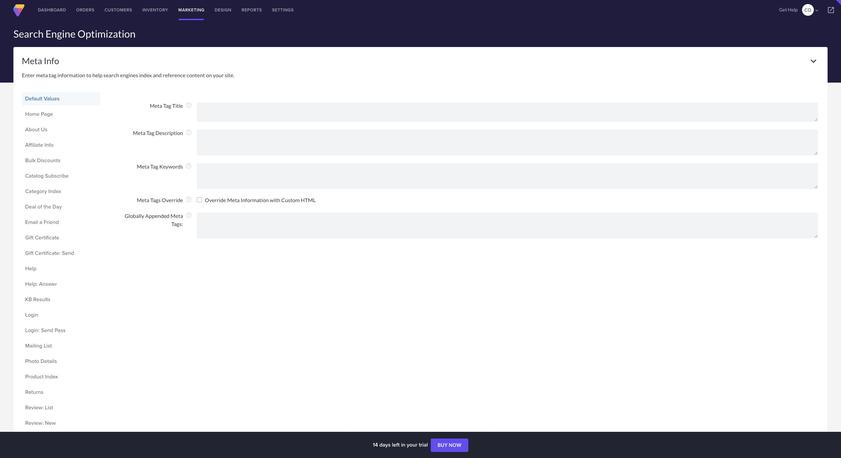Task type: vqa. For each thing, say whether or not it's contained in the screenshot.
3rd Help_Outline from the bottom
yes



Task type: describe. For each thing, give the bounding box(es) containing it.
login: send pass link
[[25, 325, 97, 336]]

on
[[206, 72, 212, 78]]

co 
[[805, 7, 820, 13]]

customers
[[105, 7, 132, 13]]

the
[[44, 203, 51, 211]]

info for meta info
[[44, 55, 59, 66]]

dashboard
[[38, 7, 66, 13]]

search
[[104, 72, 119, 78]]

home page
[[25, 110, 53, 118]]

gift certificate link
[[25, 232, 97, 243]]

site.
[[225, 72, 235, 78]]

catalog subscribe
[[25, 172, 69, 180]]

bulk
[[25, 157, 36, 164]]

tags
[[150, 197, 161, 203]]

get
[[780, 7, 787, 12]]

home page link
[[25, 108, 97, 120]]

answer
[[39, 280, 57, 288]]

review: new
[[25, 419, 56, 427]]

photo
[[25, 357, 39, 365]]

tags:
[[171, 221, 183, 227]]

description
[[155, 130, 183, 136]]

mailing
[[25, 342, 42, 350]]

0 horizontal spatial help
[[25, 265, 36, 272]]

meta tag title help_outline
[[150, 102, 192, 109]]

help:
[[25, 280, 38, 288]]

buy now link
[[431, 439, 468, 452]]

affiliate info link
[[25, 139, 97, 151]]

with
[[270, 197, 280, 203]]

days
[[379, 441, 391, 449]]

meta tag keywords help_outline
[[137, 163, 192, 170]]

email
[[25, 218, 38, 226]]

meta left "information"
[[227, 197, 240, 203]]

product index link
[[25, 371, 97, 383]]

buy
[[438, 442, 448, 448]]

gift certificate
[[25, 234, 59, 241]]

information
[[241, 197, 269, 203]]

help_outline for meta tags override help_outline
[[185, 196, 192, 203]]

default values link
[[25, 93, 97, 104]]

email a friend
[[25, 218, 59, 226]]

trial
[[419, 441, 428, 449]]

optimization
[[77, 28, 136, 40]]

meta tag description help_outline
[[133, 129, 192, 136]]

pass
[[55, 326, 66, 334]]

custom
[[281, 197, 300, 203]]

engine
[[45, 28, 76, 40]]

certificate:
[[35, 249, 61, 257]]

login:
[[25, 326, 40, 334]]

information
[[57, 72, 85, 78]]

co
[[805, 7, 812, 13]]

meta for meta tag title help_outline
[[150, 102, 162, 109]]

and
[[153, 72, 162, 78]]

help
[[92, 72, 103, 78]]

bulk discounts link
[[25, 155, 97, 166]]

review: list
[[25, 404, 53, 411]]

 link
[[821, 0, 841, 20]]

get help
[[780, 7, 798, 12]]

settings
[[272, 7, 294, 13]]

tag for meta tag title help_outline
[[163, 102, 171, 109]]

login link
[[25, 309, 97, 321]]

meta
[[36, 72, 48, 78]]

default
[[25, 95, 42, 102]]

subscribe
[[45, 172, 69, 180]]

meta for meta tag description help_outline
[[133, 130, 145, 136]]

kb
[[25, 296, 32, 303]]

photo details
[[25, 357, 57, 365]]

day
[[53, 203, 62, 211]]

results
[[33, 296, 50, 303]]

engines
[[120, 72, 138, 78]]

override meta information with custom html
[[205, 197, 316, 203]]

2 override from the left
[[205, 197, 226, 203]]

details
[[41, 357, 57, 365]]

tag for meta tag keywords help_outline
[[150, 163, 158, 170]]

about us
[[25, 126, 47, 133]]

title
[[172, 102, 183, 109]]

discounts
[[37, 157, 61, 164]]



Task type: locate. For each thing, give the bounding box(es) containing it.
index
[[48, 187, 61, 195], [45, 373, 58, 381]]

5 help_outline from the top
[[185, 212, 192, 219]]

returns link
[[25, 387, 97, 398]]

html
[[301, 197, 316, 203]]

1 review: from the top
[[25, 404, 44, 411]]

0 horizontal spatial send
[[41, 326, 53, 334]]

gift for gift certificate: send
[[25, 249, 34, 257]]

gift inside gift certificate: send link
[[25, 249, 34, 257]]

help_outline inside globally appended meta tags: help_outline
[[185, 212, 192, 219]]

left
[[392, 441, 400, 449]]

help: answer
[[25, 280, 57, 288]]

list for review: list
[[45, 404, 53, 411]]

tag left title
[[163, 102, 171, 109]]

0 vertical spatial info
[[44, 55, 59, 66]]

0 horizontal spatial override
[[162, 197, 183, 203]]

tag left description
[[146, 130, 154, 136]]

info inside affiliate info link
[[45, 141, 54, 149]]

affiliate
[[25, 141, 43, 149]]

reference
[[163, 72, 186, 78]]

index for product index
[[45, 373, 58, 381]]

help_outline for meta tag keywords help_outline
[[185, 163, 192, 169]]

1 vertical spatial help
[[25, 265, 36, 272]]

about us link
[[25, 124, 97, 135]]

help_outline
[[185, 102, 192, 108], [185, 129, 192, 136], [185, 163, 192, 169], [185, 196, 192, 203], [185, 212, 192, 219]]

meta tags override help_outline
[[137, 196, 192, 203]]

send left pass
[[41, 326, 53, 334]]

search
[[13, 28, 44, 40]]

1 vertical spatial tag
[[146, 130, 154, 136]]

None text field
[[197, 102, 818, 122], [197, 130, 818, 156], [197, 163, 818, 189], [197, 213, 818, 238], [197, 102, 818, 122], [197, 130, 818, 156], [197, 163, 818, 189], [197, 213, 818, 238]]

review: down "returns"
[[25, 404, 44, 411]]

0 vertical spatial list
[[44, 342, 52, 350]]

override inside meta tags override help_outline
[[162, 197, 183, 203]]

help_outline down meta tags override help_outline
[[185, 212, 192, 219]]

2 help_outline from the top
[[185, 129, 192, 136]]

globally appended meta tags: help_outline
[[125, 212, 192, 227]]

catalog
[[25, 172, 44, 180]]

meta inside globally appended meta tags: help_outline
[[171, 213, 183, 219]]

category index link
[[25, 186, 97, 197]]

your right "in"
[[407, 441, 418, 449]]

0 vertical spatial send
[[62, 249, 74, 257]]

1 vertical spatial index
[[45, 373, 58, 381]]

orders
[[76, 7, 94, 13]]

1 horizontal spatial send
[[62, 249, 74, 257]]

meta inside meta tag keywords help_outline
[[137, 163, 149, 170]]

meta left keywords
[[137, 163, 149, 170]]

meta left title
[[150, 102, 162, 109]]

1 override from the left
[[162, 197, 183, 203]]

default values
[[25, 95, 60, 102]]

help up help:
[[25, 265, 36, 272]]

0 horizontal spatial your
[[213, 72, 224, 78]]

tag inside meta tag title help_outline
[[163, 102, 171, 109]]

expand_more
[[808, 55, 819, 67]]

help link
[[25, 263, 97, 274]]

4 help_outline from the top
[[185, 196, 192, 203]]

review:
[[25, 404, 44, 411], [25, 419, 44, 427]]

affiliate info
[[25, 141, 54, 149]]

help_outline inside meta tags override help_outline
[[185, 196, 192, 203]]

meta left tags
[[137, 197, 149, 203]]

meta inside meta tag description help_outline
[[133, 130, 145, 136]]

meta up tags:
[[171, 213, 183, 219]]

0 vertical spatial tag
[[163, 102, 171, 109]]

login
[[25, 311, 38, 319]]

info for affiliate info
[[45, 141, 54, 149]]

help_outline right keywords
[[185, 163, 192, 169]]

us
[[41, 126, 47, 133]]

list right mailing
[[44, 342, 52, 350]]

your right on
[[213, 72, 224, 78]]

help_outline right tags
[[185, 196, 192, 203]]

appended
[[145, 213, 170, 219]]

design
[[215, 7, 232, 13]]

login: send pass
[[25, 326, 66, 334]]

content
[[187, 72, 205, 78]]

dashboard link
[[33, 0, 71, 20]]

send
[[62, 249, 74, 257], [41, 326, 53, 334]]

3 help_outline from the top
[[185, 163, 192, 169]]

meta for meta tag keywords help_outline
[[137, 163, 149, 170]]

category
[[25, 187, 47, 195]]

gift certificate: send
[[25, 249, 74, 257]]

0 vertical spatial index
[[48, 187, 61, 195]]

returns
[[25, 388, 43, 396]]

0 vertical spatial your
[[213, 72, 224, 78]]

search engine optimization
[[13, 28, 136, 40]]

inventory
[[142, 7, 168, 13]]

help_outline for meta tag description help_outline
[[185, 129, 192, 136]]

help_outline inside meta tag title help_outline
[[185, 102, 192, 108]]


[[814, 7, 820, 13]]

14
[[373, 441, 378, 449]]

index down details
[[45, 373, 58, 381]]

meta info
[[22, 55, 59, 66]]

meta left description
[[133, 130, 145, 136]]

enter meta tag information to help search engines index and reference content on your site.
[[22, 72, 235, 78]]

tag inside meta tag description help_outline
[[146, 130, 154, 136]]

index
[[139, 72, 152, 78]]

meta for meta tags override help_outline
[[137, 197, 149, 203]]

1 vertical spatial list
[[45, 404, 53, 411]]

in
[[401, 441, 405, 449]]

friend
[[44, 218, 59, 226]]

0 vertical spatial help
[[788, 7, 798, 12]]

gift certificate: send link
[[25, 248, 97, 259]]

help_outline for meta tag title help_outline
[[185, 102, 192, 108]]

1 horizontal spatial help
[[788, 7, 798, 12]]

tag left keywords
[[150, 163, 158, 170]]

gift down email
[[25, 234, 34, 241]]

email a friend link
[[25, 217, 97, 228]]

meta for meta info
[[22, 55, 42, 66]]

reports
[[242, 7, 262, 13]]

1 gift from the top
[[25, 234, 34, 241]]

now
[[449, 442, 462, 448]]

help_outline inside meta tag description help_outline
[[185, 129, 192, 136]]

kb results link
[[25, 294, 97, 305]]

meta
[[22, 55, 42, 66], [150, 102, 162, 109], [133, 130, 145, 136], [137, 163, 149, 170], [137, 197, 149, 203], [227, 197, 240, 203], [171, 213, 183, 219]]

1 horizontal spatial your
[[407, 441, 418, 449]]

certificate
[[35, 234, 59, 241]]

mailing list link
[[25, 340, 97, 352]]

photo details link
[[25, 356, 97, 367]]

list for mailing list
[[44, 342, 52, 350]]

list up new
[[45, 404, 53, 411]]

1 vertical spatial your
[[407, 441, 418, 449]]

category index
[[25, 187, 61, 195]]

index for category index
[[48, 187, 61, 195]]

index down subscribe
[[48, 187, 61, 195]]

review: new link
[[25, 417, 97, 429]]

new
[[45, 419, 56, 427]]

gift inside gift certificate link
[[25, 234, 34, 241]]

help_outline inside meta tag keywords help_outline
[[185, 163, 192, 169]]

tag inside meta tag keywords help_outline
[[150, 163, 158, 170]]

1 vertical spatial gift
[[25, 249, 34, 257]]

review: for review: new
[[25, 419, 44, 427]]

meta inside meta tag title help_outline
[[150, 102, 162, 109]]

gift left certificate:
[[25, 249, 34, 257]]

0 vertical spatial review:
[[25, 404, 44, 411]]

0 vertical spatial gift
[[25, 234, 34, 241]]

review: left new
[[25, 419, 44, 427]]

buy now
[[438, 442, 462, 448]]

help right get
[[788, 7, 798, 12]]

tag for meta tag description help_outline
[[146, 130, 154, 136]]

2 vertical spatial tag
[[150, 163, 158, 170]]

review: for review: list
[[25, 404, 44, 411]]

deal of the day
[[25, 203, 62, 211]]

of
[[37, 203, 42, 211]]

1 vertical spatial review:
[[25, 419, 44, 427]]

help: answer link
[[25, 278, 97, 290]]

deal
[[25, 203, 36, 211]]

marketing
[[178, 7, 205, 13]]

1 help_outline from the top
[[185, 102, 192, 108]]

mailing list
[[25, 342, 52, 350]]

meta up enter
[[22, 55, 42, 66]]

1 vertical spatial send
[[41, 326, 53, 334]]

gift for gift certificate
[[25, 234, 34, 241]]

help_outline right title
[[185, 102, 192, 108]]

meta inside meta tags override help_outline
[[137, 197, 149, 203]]

2 review: from the top
[[25, 419, 44, 427]]


[[827, 6, 835, 14]]

to
[[86, 72, 91, 78]]

send down gift certificate link
[[62, 249, 74, 257]]

list
[[44, 342, 52, 350], [45, 404, 53, 411]]

bulk discounts
[[25, 157, 61, 164]]

info up "tag"
[[44, 55, 59, 66]]

1 vertical spatial info
[[45, 141, 54, 149]]

deal of the day link
[[25, 201, 97, 213]]

info
[[44, 55, 59, 66], [45, 141, 54, 149]]

2 gift from the top
[[25, 249, 34, 257]]

kb results
[[25, 296, 50, 303]]

product index
[[25, 373, 58, 381]]

tag
[[49, 72, 56, 78]]

enter
[[22, 72, 35, 78]]

info right affiliate in the left of the page
[[45, 141, 54, 149]]

index inside "link"
[[48, 187, 61, 195]]

product
[[25, 373, 44, 381]]

values
[[44, 95, 60, 102]]

gift
[[25, 234, 34, 241], [25, 249, 34, 257]]

1 horizontal spatial override
[[205, 197, 226, 203]]

help_outline right description
[[185, 129, 192, 136]]



